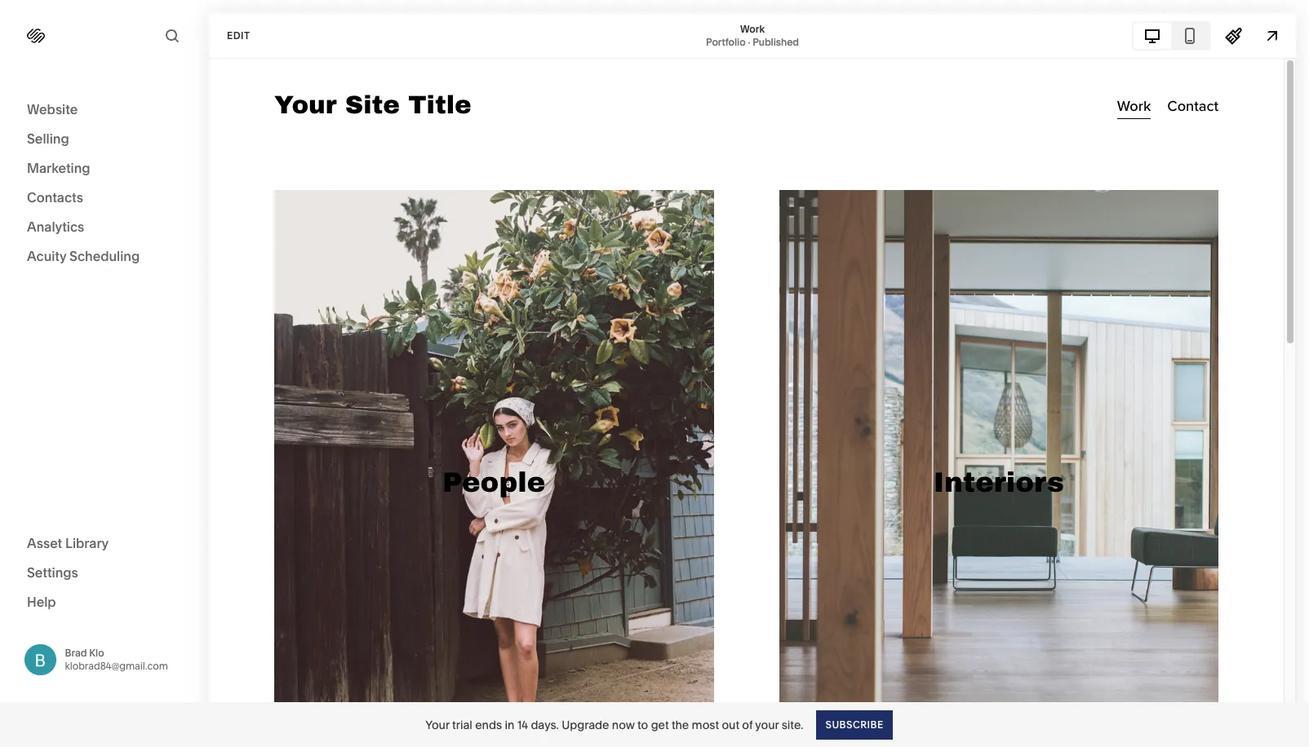 Task type: vqa. For each thing, say whether or not it's contained in the screenshot.
the Contacts link
yes



Task type: locate. For each thing, give the bounding box(es) containing it.
library
[[65, 535, 109, 551]]

to
[[638, 718, 648, 733]]

ends
[[475, 718, 502, 733]]

asset library
[[27, 535, 109, 551]]

subscribe button
[[817, 711, 893, 740]]

now
[[612, 718, 635, 733]]

tab list
[[1134, 22, 1209, 49]]

website
[[27, 101, 78, 118]]

brad
[[65, 647, 87, 659]]

acuity scheduling
[[27, 248, 140, 264]]

scheduling
[[69, 248, 140, 264]]

marketing
[[27, 160, 90, 176]]

contacts link
[[27, 189, 181, 208]]

get
[[651, 718, 669, 733]]

analytics link
[[27, 218, 181, 238]]

asset library link
[[27, 534, 181, 554]]

your
[[755, 718, 779, 733]]

14
[[517, 718, 528, 733]]

edit button
[[216, 20, 261, 51]]

in
[[505, 718, 514, 733]]

settings link
[[27, 564, 181, 583]]

published
[[753, 36, 799, 48]]



Task type: describe. For each thing, give the bounding box(es) containing it.
website link
[[27, 100, 181, 120]]

asset
[[27, 535, 62, 551]]

selling
[[27, 131, 69, 147]]

upgrade
[[562, 718, 609, 733]]

of
[[742, 718, 753, 733]]

work portfolio · published
[[706, 22, 799, 48]]

the
[[672, 718, 689, 733]]

portfolio
[[706, 36, 746, 48]]

subscribe
[[826, 719, 884, 731]]

marketing link
[[27, 159, 181, 179]]

settings
[[27, 564, 78, 581]]

acuity
[[27, 248, 66, 264]]

analytics
[[27, 219, 84, 235]]

help link
[[27, 593, 56, 611]]

edit
[[227, 29, 250, 41]]

klo
[[89, 647, 104, 659]]

out
[[722, 718, 740, 733]]

your
[[425, 718, 450, 733]]

klobrad84@gmail.com
[[65, 660, 168, 672]]

·
[[748, 36, 750, 48]]

work
[[740, 22, 765, 35]]

selling link
[[27, 130, 181, 149]]

days.
[[531, 718, 559, 733]]

help
[[27, 594, 56, 610]]

site.
[[782, 718, 804, 733]]

contacts
[[27, 189, 83, 206]]

your trial ends in 14 days. upgrade now to get the most out of your site.
[[425, 718, 804, 733]]

acuity scheduling link
[[27, 247, 181, 267]]

brad klo klobrad84@gmail.com
[[65, 647, 168, 672]]

most
[[692, 718, 719, 733]]

trial
[[452, 718, 472, 733]]



